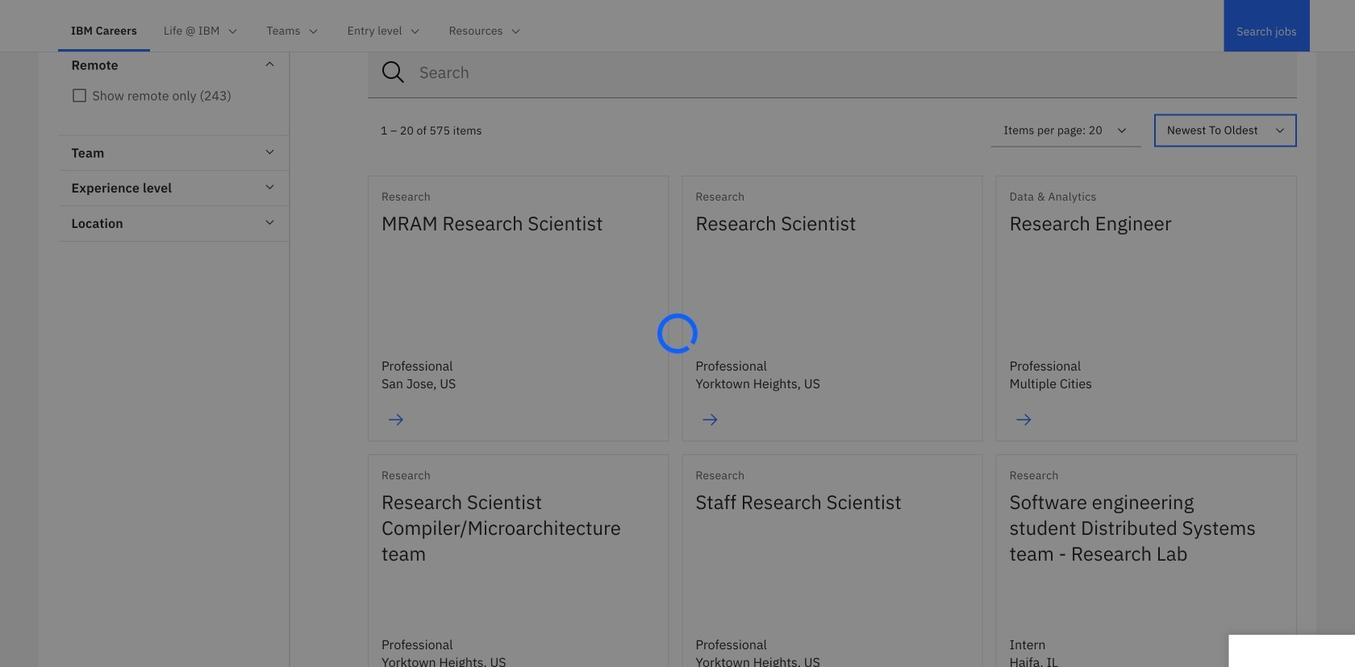 Task type: vqa. For each thing, say whether or not it's contained in the screenshot.
the Notifications icon
no



Task type: describe. For each thing, give the bounding box(es) containing it.
open cookie preferences modal section
[[1229, 636, 1355, 668]]



